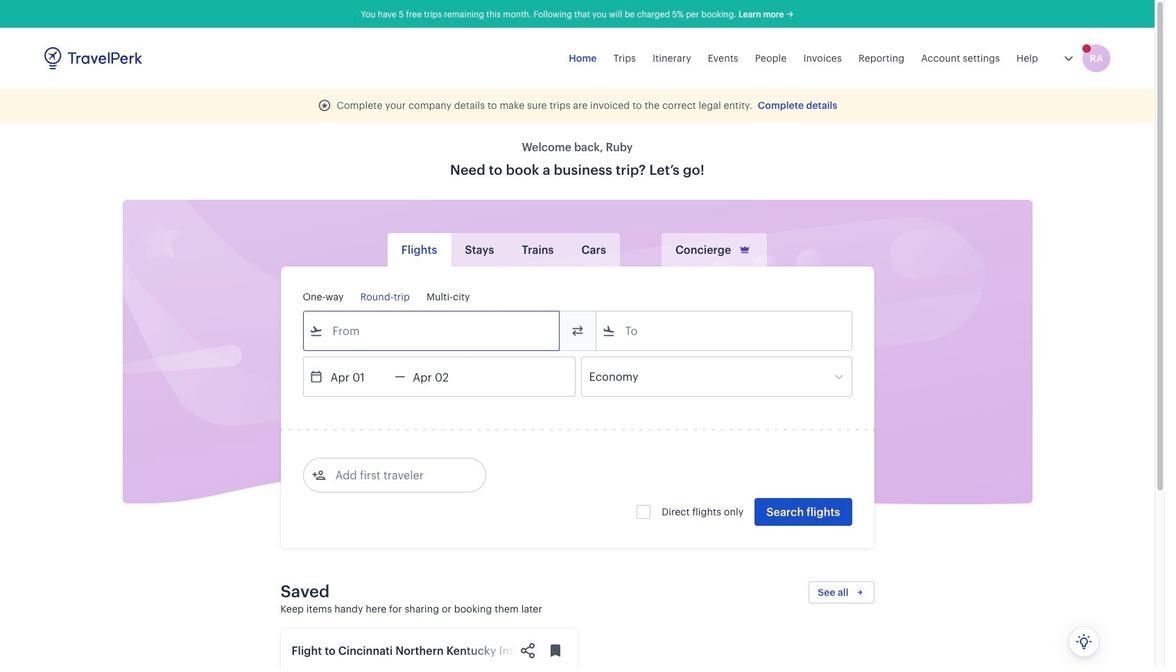 Task type: describe. For each thing, give the bounding box(es) containing it.
From search field
[[323, 320, 541, 342]]

Return text field
[[405, 357, 477, 396]]

Add first traveler search field
[[326, 464, 470, 486]]



Task type: locate. For each thing, give the bounding box(es) containing it.
Depart text field
[[323, 357, 395, 396]]

To search field
[[616, 320, 834, 342]]



